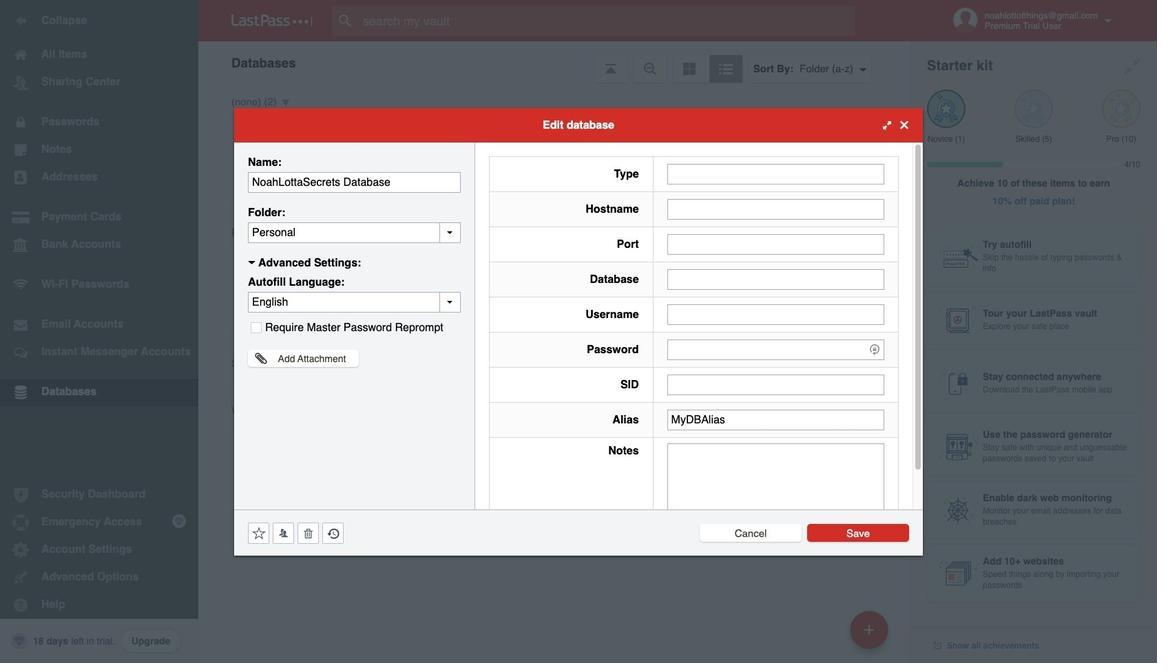 Task type: describe. For each thing, give the bounding box(es) containing it.
main navigation navigation
[[0, 0, 198, 664]]

lastpass image
[[232, 14, 313, 27]]

new item navigation
[[845, 607, 897, 664]]

search my vault text field
[[332, 6, 883, 36]]

vault options navigation
[[198, 41, 911, 83]]

Search search field
[[332, 6, 883, 36]]



Task type: locate. For each thing, give the bounding box(es) containing it.
None text field
[[248, 172, 461, 193], [667, 199, 885, 219], [667, 234, 885, 255], [667, 304, 885, 325], [667, 410, 885, 430], [667, 443, 885, 529], [248, 172, 461, 193], [667, 199, 885, 219], [667, 234, 885, 255], [667, 304, 885, 325], [667, 410, 885, 430], [667, 443, 885, 529]]

dialog
[[234, 108, 923, 556]]

None text field
[[667, 164, 885, 184], [248, 222, 461, 243], [667, 269, 885, 290], [667, 374, 885, 395], [667, 164, 885, 184], [248, 222, 461, 243], [667, 269, 885, 290], [667, 374, 885, 395]]

None password field
[[667, 339, 885, 360]]

new item image
[[865, 625, 874, 635]]



